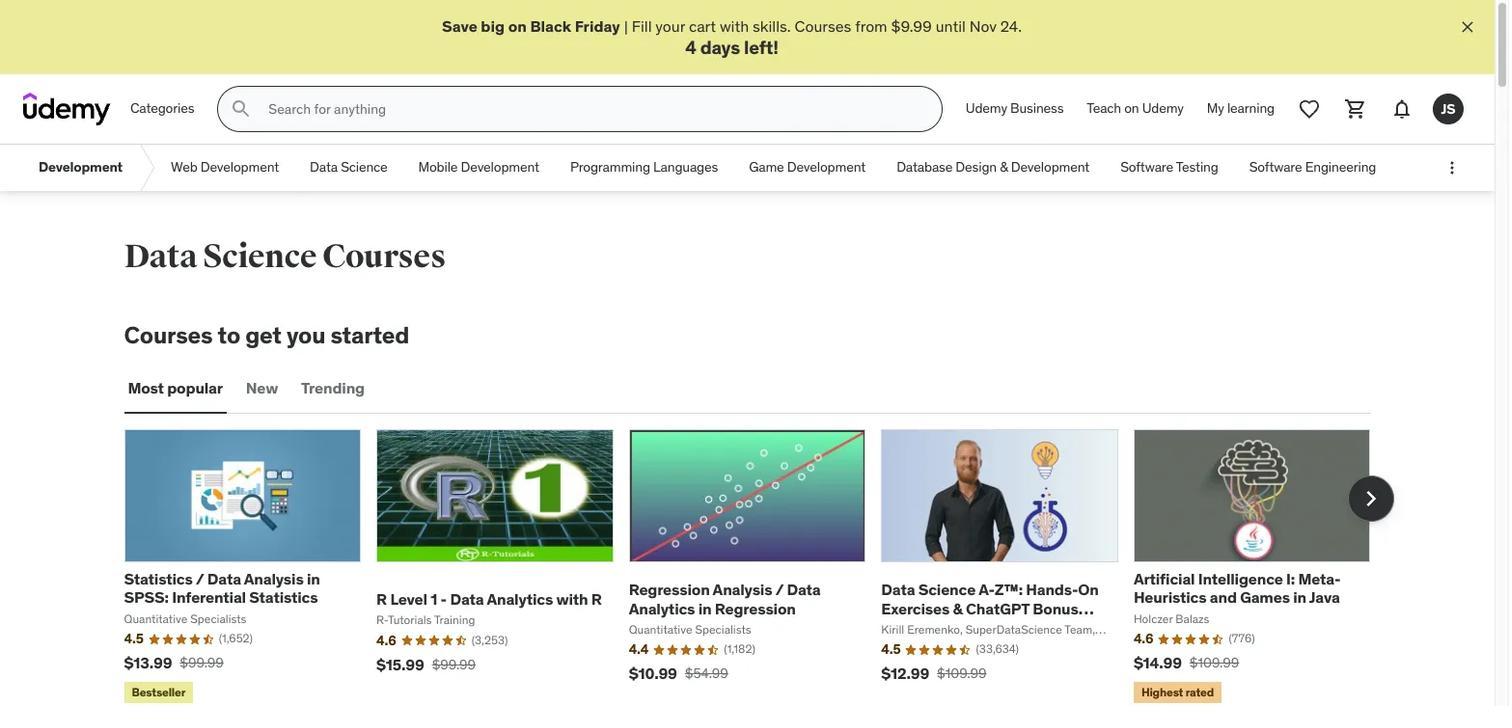 Task type: locate. For each thing, give the bounding box(es) containing it.
game development
[[749, 159, 866, 176]]

science up get
[[203, 237, 317, 277]]

software engineering
[[1249, 159, 1376, 176]]

data inside data science a-z™: hands-on exercises & chatgpt bonus [2023]
[[881, 580, 915, 600]]

design
[[956, 159, 997, 176]]

regression
[[629, 580, 710, 600], [715, 599, 796, 618]]

1 software from the left
[[1121, 159, 1173, 176]]

on
[[1078, 580, 1099, 600]]

1 horizontal spatial /
[[775, 580, 784, 600]]

development down udemy image
[[39, 159, 123, 176]]

0 horizontal spatial software
[[1121, 159, 1173, 176]]

wishlist image
[[1298, 98, 1321, 121]]

1 horizontal spatial courses
[[322, 237, 446, 277]]

udemy image
[[23, 93, 111, 126]]

1 horizontal spatial udemy
[[1142, 100, 1184, 117]]

3 development from the left
[[461, 159, 539, 176]]

0 horizontal spatial courses
[[124, 321, 213, 350]]

trending
[[301, 379, 365, 398]]

development for game development
[[787, 159, 866, 176]]

development for web development
[[200, 159, 279, 176]]

development for mobile development
[[461, 159, 539, 176]]

1 horizontal spatial on
[[1124, 100, 1139, 117]]

on right big
[[508, 16, 527, 36]]

analytics
[[487, 590, 553, 609], [629, 599, 695, 618]]

shopping cart with 0 items image
[[1344, 98, 1367, 121]]

data inside 'data science' link
[[310, 159, 338, 176]]

0 horizontal spatial analysis
[[244, 569, 304, 589]]

& inside data science a-z™: hands-on exercises & chatgpt bonus [2023]
[[953, 599, 963, 618]]

in
[[307, 569, 320, 589], [1293, 588, 1307, 607], [698, 599, 712, 618]]

udemy
[[966, 100, 1007, 117], [1142, 100, 1184, 117]]

udemy left my
[[1142, 100, 1184, 117]]

& right design
[[1000, 159, 1008, 176]]

0 vertical spatial courses
[[795, 16, 851, 36]]

statistics / data analysis in spss: inferential statistics
[[124, 569, 320, 607]]

business
[[1010, 100, 1064, 117]]

on right the teach
[[1124, 100, 1139, 117]]

1 vertical spatial on
[[1124, 100, 1139, 117]]

0 horizontal spatial /
[[196, 569, 204, 589]]

2 horizontal spatial in
[[1293, 588, 1307, 607]]

get
[[245, 321, 282, 350]]

save big on black friday | fill your cart with skills. courses from $9.99 until nov 24. 4 days left!
[[442, 16, 1022, 59]]

0 horizontal spatial science
[[203, 237, 317, 277]]

heuristics
[[1134, 588, 1207, 607]]

4 development from the left
[[787, 159, 866, 176]]

2 vertical spatial science
[[918, 580, 976, 600]]

0 horizontal spatial analytics
[[487, 590, 553, 609]]

statistics
[[124, 569, 193, 589], [249, 588, 318, 607]]

development down business
[[1011, 159, 1090, 176]]

0 horizontal spatial r
[[376, 590, 387, 609]]

js
[[1441, 100, 1456, 118]]

1 horizontal spatial analysis
[[713, 580, 772, 600]]

udemy business
[[966, 100, 1064, 117]]

2 udemy from the left
[[1142, 100, 1184, 117]]

$9.99
[[891, 16, 932, 36]]

0 horizontal spatial regression
[[629, 580, 710, 600]]

on inside save big on black friday | fill your cart with skills. courses from $9.99 until nov 24. 4 days left!
[[508, 16, 527, 36]]

0 horizontal spatial &
[[953, 599, 963, 618]]

development inside "link"
[[461, 159, 539, 176]]

/ inside "statistics / data analysis in spss: inferential statistics"
[[196, 569, 204, 589]]

popular
[[167, 379, 223, 398]]

development right web
[[200, 159, 279, 176]]

2 development from the left
[[200, 159, 279, 176]]

hands-
[[1026, 580, 1078, 600]]

0 vertical spatial with
[[720, 16, 749, 36]]

/ inside the regression analysis / data analytics in regression
[[775, 580, 784, 600]]

1 horizontal spatial in
[[698, 599, 712, 618]]

js link
[[1425, 86, 1472, 132]]

1 vertical spatial courses
[[322, 237, 446, 277]]

software down learning
[[1249, 159, 1302, 176]]

and
[[1210, 588, 1237, 607]]

development right mobile
[[461, 159, 539, 176]]

data science a-z™: hands-on exercises & chatgpt bonus [2023]
[[881, 580, 1099, 637]]

courses inside save big on black friday | fill your cart with skills. courses from $9.99 until nov 24. 4 days left!
[[795, 16, 851, 36]]

regression analysis / data analytics in regression link
[[629, 580, 821, 618]]

0 horizontal spatial with
[[556, 590, 588, 609]]

inferential
[[172, 588, 246, 607]]

you
[[287, 321, 326, 350]]

next image
[[1355, 484, 1386, 514]]

|
[[624, 16, 628, 36]]

0 horizontal spatial udemy
[[966, 100, 1007, 117]]

started
[[331, 321, 409, 350]]

0 horizontal spatial statistics
[[124, 569, 193, 589]]

data inside the regression analysis / data analytics in regression
[[787, 580, 821, 600]]

software inside 'software engineering' 'link'
[[1249, 159, 1302, 176]]

[2023]
[[881, 617, 929, 637]]

mobile development
[[418, 159, 539, 176]]

courses up started
[[322, 237, 446, 277]]

0 horizontal spatial on
[[508, 16, 527, 36]]

exercises
[[881, 599, 950, 618]]

science left a-
[[918, 580, 976, 600]]

software testing
[[1121, 159, 1219, 176]]

science for data science a-z™: hands-on exercises & chatgpt bonus [2023]
[[918, 580, 976, 600]]

1 udemy from the left
[[966, 100, 1007, 117]]

trending button
[[297, 366, 369, 412]]

learning
[[1227, 100, 1275, 117]]

2 horizontal spatial courses
[[795, 16, 851, 36]]

0 vertical spatial science
[[341, 159, 388, 176]]

software left testing
[[1121, 159, 1173, 176]]

1 horizontal spatial science
[[341, 159, 388, 176]]

software inside software testing link
[[1121, 159, 1173, 176]]

1 vertical spatial &
[[953, 599, 963, 618]]

/
[[196, 569, 204, 589], [775, 580, 784, 600]]

black
[[530, 16, 571, 36]]

1 vertical spatial science
[[203, 237, 317, 277]]

science
[[341, 159, 388, 176], [203, 237, 317, 277], [918, 580, 976, 600]]

r
[[376, 590, 387, 609], [591, 590, 602, 609]]

in inside artificial intelligence i: meta- heuristics and games in java
[[1293, 588, 1307, 607]]

development right game
[[787, 159, 866, 176]]

-
[[441, 590, 447, 609]]

1 vertical spatial with
[[556, 590, 588, 609]]

science inside data science a-z™: hands-on exercises & chatgpt bonus [2023]
[[918, 580, 976, 600]]

game development link
[[734, 145, 881, 191]]

1 horizontal spatial r
[[591, 590, 602, 609]]

2 software from the left
[[1249, 159, 1302, 176]]

2 horizontal spatial science
[[918, 580, 976, 600]]

1 horizontal spatial software
[[1249, 159, 1302, 176]]

left!
[[744, 36, 779, 59]]

1 horizontal spatial with
[[720, 16, 749, 36]]

i:
[[1286, 569, 1295, 589]]

0 vertical spatial on
[[508, 16, 527, 36]]

on
[[508, 16, 527, 36], [1124, 100, 1139, 117]]

1 horizontal spatial statistics
[[249, 588, 318, 607]]

24.
[[1000, 16, 1022, 36]]

courses to get you started
[[124, 321, 409, 350]]

0 vertical spatial &
[[1000, 159, 1008, 176]]

courses up most popular
[[124, 321, 213, 350]]

intelligence
[[1198, 569, 1283, 589]]

& left a-
[[953, 599, 963, 618]]

my
[[1207, 100, 1224, 117]]

1 horizontal spatial &
[[1000, 159, 1008, 176]]

1 horizontal spatial regression
[[715, 599, 796, 618]]

mobile
[[418, 159, 458, 176]]

0 horizontal spatial in
[[307, 569, 320, 589]]

udemy left business
[[966, 100, 1007, 117]]

statistics / data analysis in spss: inferential statistics link
[[124, 569, 320, 607]]

science left mobile
[[341, 159, 388, 176]]

teach on udemy
[[1087, 100, 1184, 117]]

your
[[656, 16, 685, 36]]

courses left from
[[795, 16, 851, 36]]

r level 1 - data analytics with r
[[376, 590, 602, 609]]

data
[[310, 159, 338, 176], [124, 237, 197, 277], [207, 569, 241, 589], [787, 580, 821, 600], [881, 580, 915, 600], [450, 590, 484, 609]]

web development link
[[155, 145, 294, 191]]

teach
[[1087, 100, 1121, 117]]

artificial
[[1134, 569, 1195, 589]]

until
[[936, 16, 966, 36]]

level
[[390, 590, 427, 609]]

1 horizontal spatial analytics
[[629, 599, 695, 618]]

&
[[1000, 159, 1008, 176], [953, 599, 963, 618]]

courses
[[795, 16, 851, 36], [322, 237, 446, 277], [124, 321, 213, 350]]

analysis
[[244, 569, 304, 589], [713, 580, 772, 600]]



Task type: vqa. For each thing, say whether or not it's contained in the screenshot.
2,603,884 students 106 courses
no



Task type: describe. For each thing, give the bounding box(es) containing it.
a-
[[979, 580, 995, 600]]

in inside the regression analysis / data analytics in regression
[[698, 599, 712, 618]]

software testing link
[[1105, 145, 1234, 191]]

programming languages
[[570, 159, 718, 176]]

1 development from the left
[[39, 159, 123, 176]]

analysis inside the regression analysis / data analytics in regression
[[713, 580, 772, 600]]

spss:
[[124, 588, 169, 607]]

notifications image
[[1391, 98, 1414, 121]]

meta-
[[1298, 569, 1341, 589]]

cart
[[689, 16, 716, 36]]

my learning link
[[1195, 86, 1286, 132]]

carousel element
[[124, 429, 1394, 706]]

udemy business link
[[954, 86, 1075, 132]]

new
[[246, 379, 278, 398]]

engineering
[[1305, 159, 1376, 176]]

science for data science
[[341, 159, 388, 176]]

close image
[[1458, 17, 1477, 37]]

most
[[128, 379, 164, 398]]

in inside "statistics / data analysis in spss: inferential statistics"
[[307, 569, 320, 589]]

development link
[[23, 145, 138, 191]]

science for data science courses
[[203, 237, 317, 277]]

java
[[1309, 588, 1340, 607]]

chatgpt
[[966, 599, 1030, 618]]

2 vertical spatial courses
[[124, 321, 213, 350]]

data science
[[310, 159, 388, 176]]

data science link
[[294, 145, 403, 191]]

web development
[[171, 159, 279, 176]]

programming
[[570, 159, 650, 176]]

database design & development link
[[881, 145, 1105, 191]]

my learning
[[1207, 100, 1275, 117]]

categories button
[[119, 86, 206, 132]]

1 r from the left
[[376, 590, 387, 609]]

Search for anything text field
[[265, 93, 919, 126]]

with inside carousel element
[[556, 590, 588, 609]]

artificial intelligence i: meta- heuristics and games in java link
[[1134, 569, 1341, 607]]

software for software engineering
[[1249, 159, 1302, 176]]

more subcategory menu links image
[[1443, 158, 1462, 178]]

categories
[[130, 100, 194, 117]]

skills.
[[753, 16, 791, 36]]

analytics inside the regression analysis / data analytics in regression
[[629, 599, 695, 618]]

to
[[218, 321, 240, 350]]

programming languages link
[[555, 145, 734, 191]]

data science a-z™: hands-on exercises & chatgpt bonus [2023] link
[[881, 580, 1099, 637]]

r level 1 - data analytics with r link
[[376, 590, 602, 609]]

testing
[[1176, 159, 1219, 176]]

5 development from the left
[[1011, 159, 1090, 176]]

new button
[[242, 366, 282, 412]]

z™:
[[995, 580, 1023, 600]]

database
[[897, 159, 953, 176]]

software for software testing
[[1121, 159, 1173, 176]]

data inside "statistics / data analysis in spss: inferential statistics"
[[207, 569, 241, 589]]

big
[[481, 16, 505, 36]]

software engineering link
[[1234, 145, 1392, 191]]

bonus
[[1033, 599, 1079, 618]]

teach on udemy link
[[1075, 86, 1195, 132]]

analysis inside "statistics / data analysis in spss: inferential statistics"
[[244, 569, 304, 589]]

most popular
[[128, 379, 223, 398]]

most popular button
[[124, 366, 227, 412]]

save
[[442, 16, 478, 36]]

1
[[431, 590, 437, 609]]

web
[[171, 159, 197, 176]]

mobile development link
[[403, 145, 555, 191]]

artificial intelligence i: meta- heuristics and games in java
[[1134, 569, 1341, 607]]

fill
[[632, 16, 652, 36]]

from
[[855, 16, 888, 36]]

2 r from the left
[[591, 590, 602, 609]]

arrow pointing to subcategory menu links image
[[138, 145, 155, 191]]

database design & development
[[897, 159, 1090, 176]]

4
[[685, 36, 696, 59]]

nov
[[970, 16, 997, 36]]

languages
[[653, 159, 718, 176]]

with inside save big on black friday | fill your cart with skills. courses from $9.99 until nov 24. 4 days left!
[[720, 16, 749, 36]]

game
[[749, 159, 784, 176]]

games
[[1240, 588, 1290, 607]]

friday
[[575, 16, 620, 36]]

data science courses
[[124, 237, 446, 277]]

submit search image
[[230, 98, 253, 121]]

days
[[700, 36, 740, 59]]

regression analysis / data analytics in regression
[[629, 580, 821, 618]]



